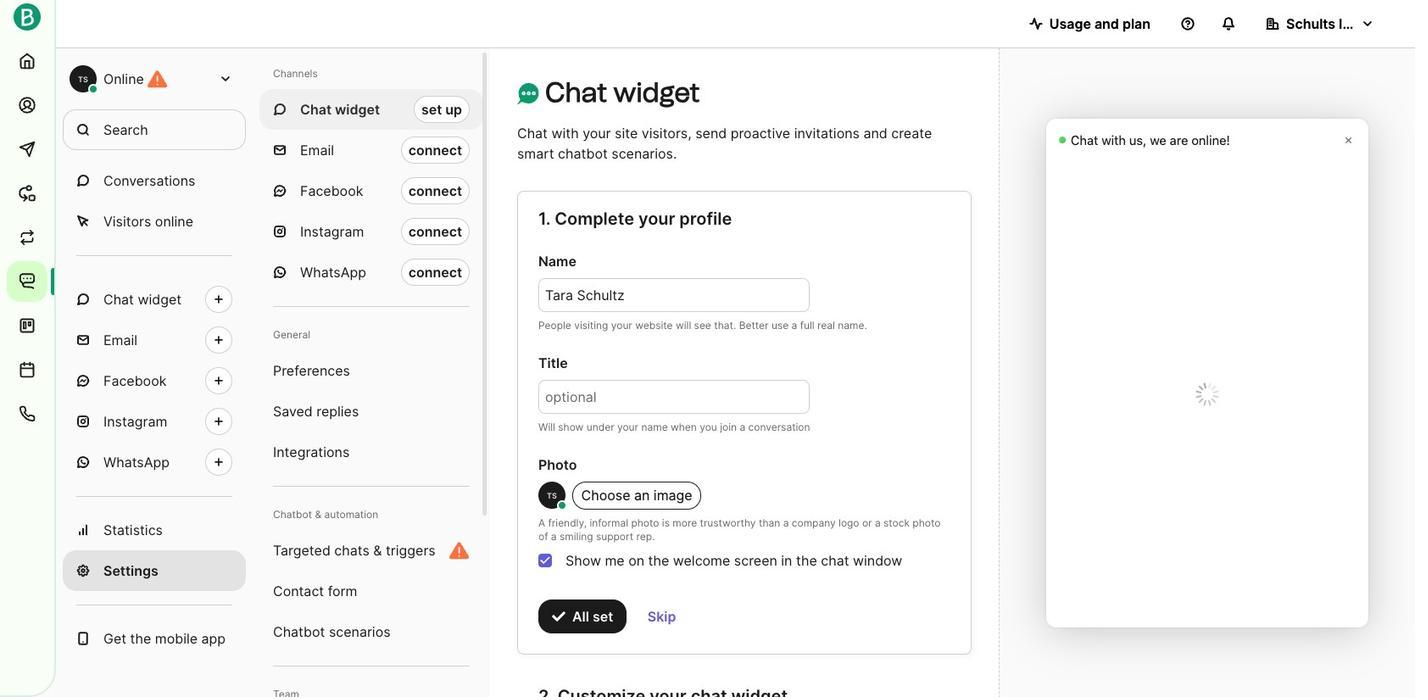 Task type: vqa. For each thing, say whether or not it's contained in the screenshot.
Account within the "button"
no



Task type: describe. For each thing, give the bounding box(es) containing it.
in
[[781, 552, 793, 569]]

scenarios
[[329, 623, 391, 640]]

people
[[539, 319, 572, 332]]

email link
[[63, 320, 246, 360]]

plan
[[1123, 15, 1151, 32]]

chatbot scenarios link
[[260, 612, 483, 652]]

show
[[566, 552, 601, 569]]

chatbot for chatbot & automation
[[273, 508, 312, 521]]

chat widget link
[[63, 279, 246, 320]]

automation
[[324, 508, 378, 521]]

a right join
[[740, 421, 746, 433]]

smart
[[517, 145, 554, 162]]

conversation
[[749, 421, 810, 433]]

1 vertical spatial email
[[103, 332, 137, 349]]

saved replies
[[273, 403, 359, 420]]

connect for instagram
[[409, 223, 462, 240]]

window
[[853, 552, 903, 569]]

profile
[[680, 209, 732, 229]]

targeted
[[273, 542, 331, 559]]

a
[[539, 516, 545, 529]]

whatsapp link
[[63, 442, 246, 483]]

an
[[634, 486, 650, 503]]

than
[[759, 516, 781, 529]]

will
[[539, 421, 555, 433]]

1 vertical spatial ts
[[547, 491, 557, 500]]

get the mobile app
[[103, 630, 226, 647]]

create
[[892, 125, 932, 142]]

facebook link
[[63, 360, 246, 401]]

when
[[671, 421, 697, 433]]

contact form link
[[260, 571, 483, 612]]

a right of
[[551, 530, 557, 543]]

chatbot for chatbot scenarios
[[273, 623, 325, 640]]

scenarios.
[[612, 145, 677, 162]]

with
[[552, 125, 579, 142]]

app
[[201, 630, 226, 647]]

your for profile
[[639, 209, 675, 229]]

0 vertical spatial ts
[[78, 74, 88, 84]]

get
[[103, 630, 126, 647]]

logo
[[839, 516, 860, 529]]

complete
[[555, 209, 634, 229]]

mobile
[[155, 630, 198, 647]]

1 vertical spatial whatsapp
[[103, 454, 170, 471]]

search link
[[63, 109, 246, 150]]

screen
[[734, 552, 778, 569]]

contact
[[273, 583, 324, 600]]

your left name
[[617, 421, 639, 433]]

preferences
[[273, 362, 350, 379]]

1 horizontal spatial chat widget
[[300, 101, 380, 118]]

title
[[539, 355, 568, 371]]

0 horizontal spatial widget
[[138, 291, 182, 308]]

1 vertical spatial instagram
[[103, 413, 167, 430]]

integrations link
[[260, 432, 483, 472]]

form
[[328, 583, 357, 600]]

show
[[558, 421, 584, 433]]

will show under your name when you join a conversation
[[539, 421, 810, 433]]

usage and plan button
[[1016, 7, 1164, 41]]

visiting
[[574, 319, 608, 332]]

Title text field
[[539, 380, 810, 414]]

trustworthy
[[700, 516, 756, 529]]

2 horizontal spatial chat widget
[[545, 76, 700, 109]]

the inside get the mobile app link
[[130, 630, 151, 647]]

me
[[605, 552, 625, 569]]

conversations
[[103, 172, 195, 189]]

photo
[[539, 456, 577, 473]]

skip
[[648, 608, 676, 625]]

chat up with at the top left of the page
[[545, 76, 607, 109]]

will
[[676, 319, 691, 332]]

a right than
[[783, 516, 789, 529]]

1 photo from the left
[[631, 516, 659, 529]]

visitors online link
[[63, 201, 246, 242]]

2 photo from the left
[[913, 516, 941, 529]]

replies
[[317, 403, 359, 420]]

people visiting your website will see that. better use a full real name.
[[539, 319, 867, 332]]

chatbot & automation
[[273, 508, 378, 521]]

connect for email
[[409, 142, 462, 159]]

chatbot scenarios
[[273, 623, 391, 640]]

integrations
[[273, 444, 350, 461]]

chat with your site visitors, send proactive invitations and create smart chatbot scenarios.
[[517, 125, 932, 162]]

of
[[539, 530, 548, 543]]

and inside chat with your site visitors, send proactive invitations and create smart chatbot scenarios.
[[864, 125, 888, 142]]

all
[[572, 608, 589, 625]]

facebook inside "link"
[[103, 372, 167, 389]]

channels
[[273, 67, 318, 80]]

your for site
[[583, 125, 611, 142]]

image
[[654, 486, 693, 503]]

online
[[103, 70, 144, 87]]

choose an image
[[581, 486, 693, 503]]

schults
[[1287, 15, 1336, 32]]

that.
[[714, 319, 736, 332]]

or
[[862, 516, 872, 529]]

send
[[696, 125, 727, 142]]

support
[[596, 530, 634, 543]]

1 horizontal spatial facebook
[[300, 182, 363, 199]]

see
[[694, 319, 711, 332]]

on
[[629, 552, 645, 569]]

inc
[[1339, 15, 1359, 32]]

a right or on the right of page
[[875, 516, 881, 529]]

1.
[[539, 209, 551, 229]]

connect for facebook
[[409, 182, 462, 199]]

is
[[662, 516, 670, 529]]

targeted chats & triggers link
[[260, 530, 483, 571]]



Task type: locate. For each thing, give the bounding box(es) containing it.
choose an image button
[[572, 482, 702, 510]]

email down chat widget link
[[103, 332, 137, 349]]

visitors online
[[103, 213, 193, 230]]

chat down channels
[[300, 101, 332, 118]]

chat inside chat with your site visitors, send proactive invitations and create smart chatbot scenarios.
[[517, 125, 548, 142]]

whatsapp down instagram link
[[103, 454, 170, 471]]

0 vertical spatial facebook
[[300, 182, 363, 199]]

use
[[772, 319, 789, 332]]

1 horizontal spatial instagram
[[300, 223, 364, 240]]

chatbot down contact
[[273, 623, 325, 640]]

a left 'full'
[[792, 319, 798, 332]]

you
[[700, 421, 717, 433]]

&
[[315, 508, 322, 521], [373, 542, 382, 559]]

Name text field
[[539, 278, 810, 312]]

chat up 'email' link
[[103, 291, 134, 308]]

name
[[539, 253, 577, 270]]

site
[[615, 125, 638, 142]]

name.
[[838, 319, 867, 332]]

triggers
[[386, 542, 436, 559]]

1 horizontal spatial whatsapp
[[300, 264, 366, 281]]

0 vertical spatial whatsapp
[[300, 264, 366, 281]]

ts left online
[[78, 74, 88, 84]]

1 horizontal spatial email
[[300, 142, 334, 159]]

0 vertical spatial chatbot
[[273, 508, 312, 521]]

0 horizontal spatial set
[[421, 101, 442, 118]]

show me on the welcome screen in the chat window
[[566, 552, 903, 569]]

and left create
[[864, 125, 888, 142]]

conversations link
[[63, 160, 246, 201]]

0 vertical spatial set
[[421, 101, 442, 118]]

smiling
[[560, 530, 593, 543]]

welcome
[[673, 552, 731, 569]]

0 vertical spatial instagram
[[300, 223, 364, 240]]

0 horizontal spatial and
[[864, 125, 888, 142]]

visitors
[[103, 213, 151, 230]]

set up
[[421, 101, 462, 118]]

0 horizontal spatial ts
[[78, 74, 88, 84]]

0 vertical spatial &
[[315, 508, 322, 521]]

the right on
[[648, 552, 669, 569]]

photo up rep.
[[631, 516, 659, 529]]

settings
[[103, 562, 158, 579]]

chats
[[334, 542, 370, 559]]

widget
[[614, 76, 700, 109], [335, 101, 380, 118], [138, 291, 182, 308]]

get the mobile app link
[[63, 618, 246, 659]]

set left up
[[421, 101, 442, 118]]

choose
[[581, 486, 631, 503]]

the right get
[[130, 630, 151, 647]]

widget up 'email' link
[[138, 291, 182, 308]]

0 horizontal spatial whatsapp
[[103, 454, 170, 471]]

statistics
[[103, 522, 163, 539]]

chatbot up "targeted"
[[273, 508, 312, 521]]

0 horizontal spatial email
[[103, 332, 137, 349]]

contact form
[[273, 583, 357, 600]]

and left plan in the right top of the page
[[1095, 15, 1119, 32]]

& left automation
[[315, 508, 322, 521]]

visitors,
[[642, 125, 692, 142]]

the right 'in' at the right bottom
[[796, 552, 817, 569]]

name
[[642, 421, 668, 433]]

chatbot
[[558, 145, 608, 162]]

general
[[273, 328, 310, 341]]

1 vertical spatial set
[[593, 608, 613, 625]]

company
[[792, 516, 836, 529]]

your up chatbot
[[583, 125, 611, 142]]

0 horizontal spatial photo
[[631, 516, 659, 529]]

and
[[1095, 15, 1119, 32], [864, 125, 888, 142]]

3 connect from the top
[[409, 223, 462, 240]]

and inside button
[[1095, 15, 1119, 32]]

& right chats
[[373, 542, 382, 559]]

search
[[103, 121, 148, 138]]

1 horizontal spatial ts
[[547, 491, 557, 500]]

under
[[587, 421, 615, 433]]

all set button
[[539, 599, 627, 633]]

chat widget down channels
[[300, 101, 380, 118]]

connect
[[409, 142, 462, 159], [409, 182, 462, 199], [409, 223, 462, 240], [409, 264, 462, 281]]

your left profile
[[639, 209, 675, 229]]

chat widget inside chat widget link
[[103, 291, 182, 308]]

4 connect from the top
[[409, 264, 462, 281]]

set right all at left bottom
[[593, 608, 613, 625]]

0 horizontal spatial &
[[315, 508, 322, 521]]

email down channels
[[300, 142, 334, 159]]

skip button
[[634, 599, 690, 633]]

chat widget up site
[[545, 76, 700, 109]]

1 horizontal spatial &
[[373, 542, 382, 559]]

chat
[[821, 552, 849, 569]]

targeted chats & triggers
[[273, 542, 436, 559]]

preferences link
[[260, 350, 483, 391]]

set inside button
[[593, 608, 613, 625]]

your right visiting
[[611, 319, 633, 332]]

0 horizontal spatial facebook
[[103, 372, 167, 389]]

1. complete your profile
[[539, 209, 732, 229]]

1 horizontal spatial photo
[[913, 516, 941, 529]]

full
[[800, 319, 815, 332]]

schults inc
[[1287, 15, 1359, 32]]

statistics link
[[63, 510, 246, 550]]

usage
[[1050, 15, 1091, 32]]

1 chatbot from the top
[[273, 508, 312, 521]]

1 horizontal spatial and
[[1095, 15, 1119, 32]]

chat up smart
[[517, 125, 548, 142]]

chat widget up 'email' link
[[103, 291, 182, 308]]

ts up the friendly,
[[547, 491, 557, 500]]

widget image
[[517, 83, 539, 104]]

your inside chat with your site visitors, send proactive invitations and create smart chatbot scenarios.
[[583, 125, 611, 142]]

friendly,
[[548, 516, 587, 529]]

connect for whatsapp
[[409, 264, 462, 281]]

1 vertical spatial and
[[864, 125, 888, 142]]

0 horizontal spatial chat widget
[[103, 291, 182, 308]]

your for website
[[611, 319, 633, 332]]

all set
[[572, 608, 613, 625]]

1 vertical spatial &
[[373, 542, 382, 559]]

whatsapp up general
[[300, 264, 366, 281]]

1 horizontal spatial the
[[648, 552, 669, 569]]

real
[[818, 319, 835, 332]]

informal
[[590, 516, 629, 529]]

chat
[[545, 76, 607, 109], [300, 101, 332, 118], [517, 125, 548, 142], [103, 291, 134, 308]]

2 chatbot from the top
[[273, 623, 325, 640]]

photo right stock
[[913, 516, 941, 529]]

schults inc button
[[1253, 7, 1388, 41]]

2 horizontal spatial widget
[[614, 76, 700, 109]]

photo
[[631, 516, 659, 529], [913, 516, 941, 529]]

0 horizontal spatial the
[[130, 630, 151, 647]]

widget left "set up"
[[335, 101, 380, 118]]

0 horizontal spatial instagram
[[103, 413, 167, 430]]

a
[[792, 319, 798, 332], [740, 421, 746, 433], [783, 516, 789, 529], [875, 516, 881, 529], [551, 530, 557, 543]]

0 vertical spatial email
[[300, 142, 334, 159]]

whatsapp
[[300, 264, 366, 281], [103, 454, 170, 471]]

more
[[673, 516, 697, 529]]

set
[[421, 101, 442, 118], [593, 608, 613, 625]]

chatbot
[[273, 508, 312, 521], [273, 623, 325, 640]]

online
[[155, 213, 193, 230]]

settings link
[[63, 550, 246, 591]]

0 vertical spatial and
[[1095, 15, 1119, 32]]

1 vertical spatial facebook
[[103, 372, 167, 389]]

1 horizontal spatial set
[[593, 608, 613, 625]]

2 horizontal spatial the
[[796, 552, 817, 569]]

saved
[[273, 403, 313, 420]]

better
[[739, 319, 769, 332]]

1 vertical spatial chatbot
[[273, 623, 325, 640]]

invitations
[[794, 125, 860, 142]]

up
[[445, 101, 462, 118]]

facebook
[[300, 182, 363, 199], [103, 372, 167, 389]]

2 connect from the top
[[409, 182, 462, 199]]

proactive
[[731, 125, 791, 142]]

rep.
[[637, 530, 655, 543]]

the
[[648, 552, 669, 569], [796, 552, 817, 569], [130, 630, 151, 647]]

1 connect from the top
[[409, 142, 462, 159]]

1 horizontal spatial widget
[[335, 101, 380, 118]]

widget up "visitors,"
[[614, 76, 700, 109]]



